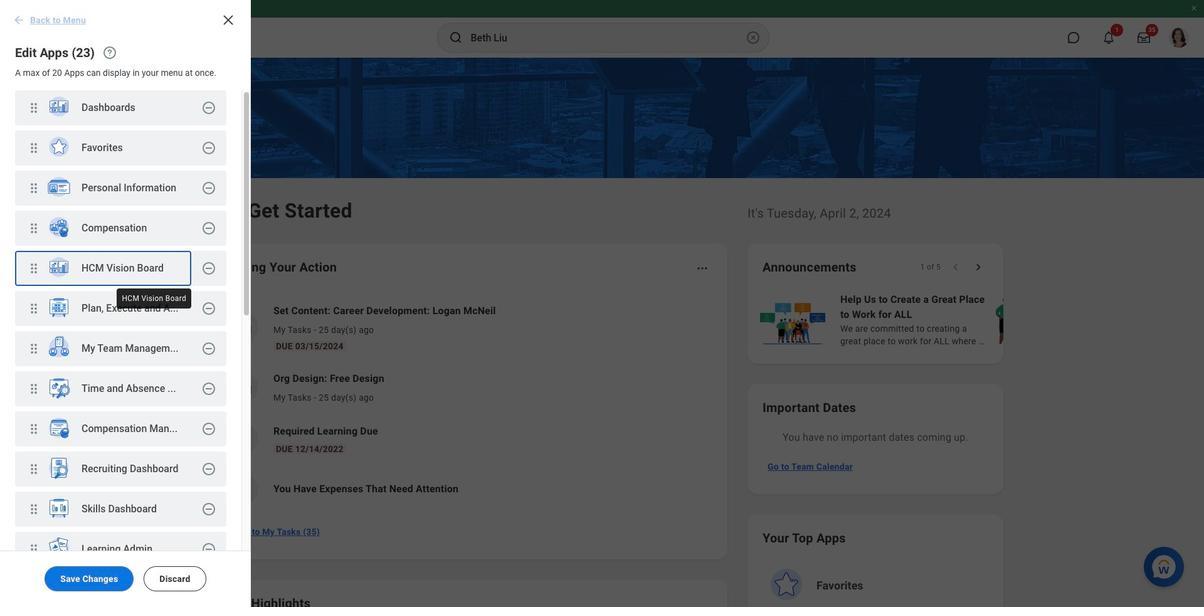 Task type: locate. For each thing, give the bounding box(es) containing it.
inbox image
[[234, 378, 253, 397], [221, 526, 233, 538]]

book open image
[[234, 430, 253, 449]]

status
[[921, 262, 941, 272]]

2 list item from the top
[[15, 131, 226, 167]]

1 draggable vertical image from the top
[[26, 100, 41, 115]]

minus circle image for 1st draggable vertical image from the bottom of the list in the global navigation dialog
[[201, 542, 216, 557]]

question outline image
[[102, 45, 117, 60]]

5 minus circle image from the top
[[201, 502, 216, 517]]

minus circle image for 5th draggable vertical image from the bottom of the list in the global navigation dialog
[[201, 381, 216, 397]]

minus circle image
[[201, 100, 216, 115], [201, 141, 216, 156], [201, 221, 216, 236], [201, 261, 216, 276], [201, 422, 216, 437], [201, 462, 216, 477]]

7 list item from the top
[[15, 331, 226, 368]]

7 draggable vertical image from the top
[[26, 422, 41, 437]]

2 minus circle image from the top
[[201, 141, 216, 156]]

5 minus circle image from the top
[[201, 422, 216, 437]]

draggable vertical image
[[26, 181, 41, 196], [26, 261, 41, 276]]

0 vertical spatial inbox image
[[234, 378, 253, 397]]

5 list item from the top
[[15, 251, 226, 287]]

draggable vertical image
[[26, 100, 41, 115], [26, 141, 41, 156], [26, 221, 41, 236], [26, 301, 41, 316], [26, 341, 41, 356], [26, 381, 41, 397], [26, 422, 41, 437], [26, 462, 41, 477], [26, 502, 41, 517], [26, 542, 41, 557]]

4 minus circle image from the top
[[201, 381, 216, 397]]

1 minus circle image from the top
[[201, 181, 216, 196]]

3 minus circle image from the top
[[201, 341, 216, 356]]

close environment banner image
[[1191, 4, 1198, 12]]

dashboard expenses image
[[234, 480, 253, 499]]

main content
[[0, 58, 1205, 607]]

search image
[[448, 30, 463, 45]]

0 vertical spatial draggable vertical image
[[26, 181, 41, 196]]

minus circle image for sixth draggable vertical image from the bottom of the list in the global navigation dialog
[[201, 341, 216, 356]]

list
[[0, 90, 242, 607], [758, 291, 1205, 349], [216, 294, 713, 514]]

6 minus circle image from the top
[[201, 542, 216, 557]]

1 vertical spatial draggable vertical image
[[26, 261, 41, 276]]

x image
[[221, 13, 236, 28]]

3 list item from the top
[[15, 171, 226, 207]]

minus circle image for 2nd draggable vertical image from the bottom
[[201, 502, 216, 517]]

6 list item from the top
[[15, 291, 226, 328]]

inbox image
[[234, 318, 253, 337]]

1 horizontal spatial inbox image
[[234, 378, 253, 397]]

list item
[[15, 90, 226, 127], [15, 131, 226, 167], [15, 171, 226, 207], [15, 211, 226, 247], [15, 251, 226, 287], [15, 291, 226, 328], [15, 331, 226, 368], [15, 371, 226, 408], [15, 412, 226, 448], [15, 452, 226, 488], [15, 492, 226, 528], [15, 532, 226, 568]]

minus circle image for second draggable vertical icon from the bottom of the global navigation dialog
[[201, 181, 216, 196]]

arrow left image
[[13, 14, 25, 26]]

6 draggable vertical image from the top
[[26, 381, 41, 397]]

minus circle image for fourth draggable vertical image from the top of the list in the global navigation dialog
[[201, 301, 216, 316]]

0 horizontal spatial inbox image
[[221, 526, 233, 538]]

banner
[[0, 0, 1205, 58]]

4 minus circle image from the top
[[201, 261, 216, 276]]

inbox large image
[[1138, 31, 1151, 44]]

minus circle image
[[201, 181, 216, 196], [201, 301, 216, 316], [201, 341, 216, 356], [201, 381, 216, 397], [201, 502, 216, 517], [201, 542, 216, 557]]

2 minus circle image from the top
[[201, 301, 216, 316]]



Task type: describe. For each thing, give the bounding box(es) containing it.
x circle image
[[746, 30, 761, 45]]

6 minus circle image from the top
[[201, 462, 216, 477]]

11 list item from the top
[[15, 492, 226, 528]]

chevron left small image
[[950, 261, 962, 274]]

2 draggable vertical image from the top
[[26, 141, 41, 156]]

1 minus circle image from the top
[[201, 100, 216, 115]]

notifications large image
[[1103, 31, 1116, 44]]

10 list item from the top
[[15, 452, 226, 488]]

1 vertical spatial inbox image
[[221, 526, 233, 538]]

4 draggable vertical image from the top
[[26, 301, 41, 316]]

3 minus circle image from the top
[[201, 221, 216, 236]]

global navigation dialog
[[0, 0, 251, 607]]

12 list item from the top
[[15, 532, 226, 568]]

1 draggable vertical image from the top
[[26, 181, 41, 196]]

list inside global navigation dialog
[[0, 90, 242, 607]]

8 list item from the top
[[15, 371, 226, 408]]

3 draggable vertical image from the top
[[26, 221, 41, 236]]

4 list item from the top
[[15, 211, 226, 247]]

10 draggable vertical image from the top
[[26, 542, 41, 557]]

profile logan mcneil element
[[1162, 24, 1197, 51]]

chevron right small image
[[972, 261, 985, 274]]

9 draggable vertical image from the top
[[26, 502, 41, 517]]

2 draggable vertical image from the top
[[26, 261, 41, 276]]

8 draggable vertical image from the top
[[26, 462, 41, 477]]

9 list item from the top
[[15, 412, 226, 448]]

5 draggable vertical image from the top
[[26, 341, 41, 356]]

1 list item from the top
[[15, 90, 226, 127]]



Task type: vqa. For each thing, say whether or not it's contained in the screenshot.
Dec
no



